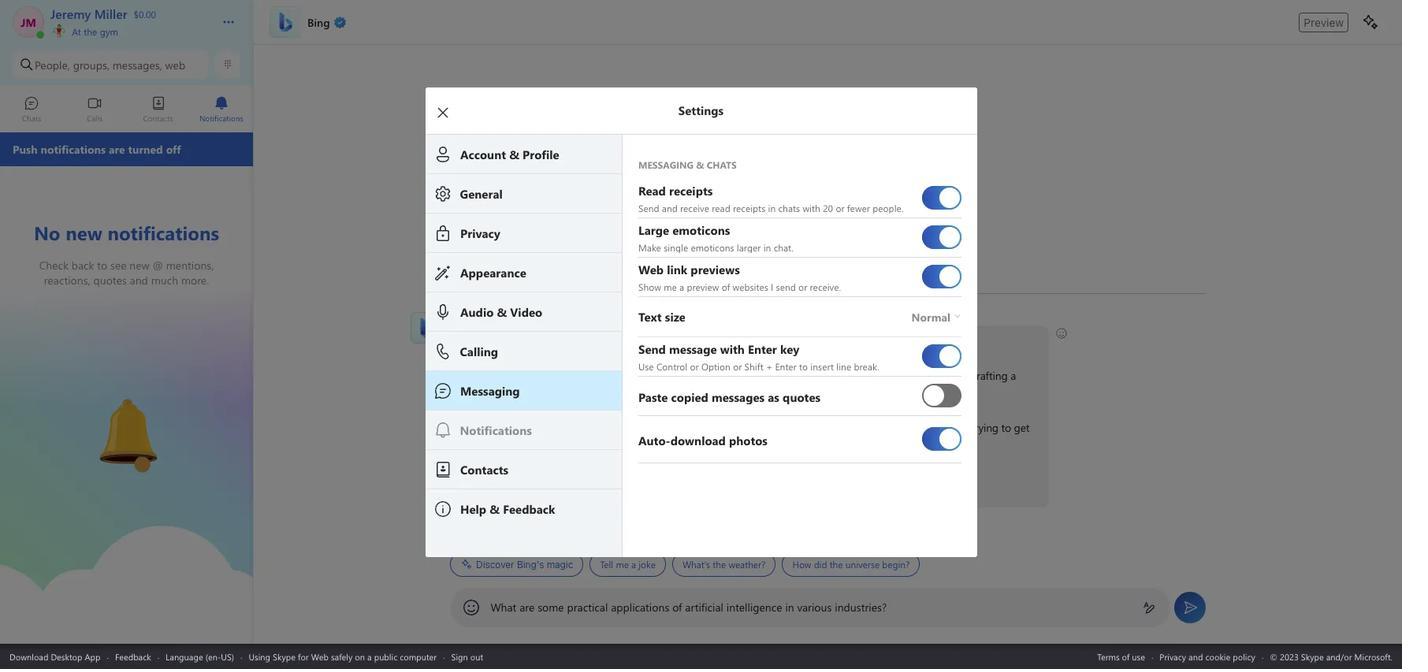 Task type: locate. For each thing, give the bounding box(es) containing it.
computer
[[400, 651, 437, 663]]

for
[[849, 368, 863, 383], [485, 386, 498, 401], [298, 651, 309, 663]]

option
[[701, 360, 731, 372]]

today?
[[632, 334, 664, 349]]

or right send
[[799, 280, 807, 293]]

curious
[[501, 386, 535, 401]]

bing,
[[450, 312, 471, 324]]

i
[[771, 280, 773, 293], [583, 334, 586, 349], [693, 420, 695, 435]]

what are some practical applications of artificial intelligence in various industries?
[[491, 600, 887, 615]]

you inside ask me any type of question, like finding vegan restaurants in cambridge, itinerary for your trip to europe or drafting a story for curious kids. in groups, remember to mention me with @bing. i'm an ai preview, so i'm still learning. sometimes i might say something weird. don't get mad at me, i'm just trying to get better! if you want to start over, type
[[468, 472, 485, 487]]

use
[[638, 360, 654, 372]]

public
[[374, 651, 398, 663]]

1 horizontal spatial and
[[1189, 651, 1204, 663]]

and inside messaging dialog
[[662, 201, 678, 214]]

privacy
[[1160, 651, 1187, 663]]

ask
[[459, 368, 475, 383]]

people, groups, messages, web
[[35, 57, 185, 72]]

1 vertical spatial groups,
[[574, 386, 609, 401]]

2 vertical spatial for
[[298, 651, 309, 663]]

0 horizontal spatial groups,
[[73, 57, 110, 72]]

using skype for web safely on a public computer link
[[249, 651, 437, 663]]

and left cookie
[[1189, 651, 1204, 663]]

so
[[544, 420, 555, 435]]

1 horizontal spatial groups,
[[574, 386, 609, 401]]

make single emoticons larger in chat.
[[638, 241, 794, 253]]

i'm
[[459, 420, 473, 435], [558, 420, 572, 435], [934, 420, 948, 435]]

i inside ask me any type of question, like finding vegan restaurants in cambridge, itinerary for your trip to europe or drafting a story for curious kids. in groups, remember to mention me with @bing. i'm an ai preview, so i'm still learning. sometimes i might say something weird. don't get mad at me, i'm just trying to get better! if you want to start over, type
[[693, 420, 695, 435]]

of inside ask me any type of question, like finding vegan restaurants in cambridge, itinerary for your trip to europe or drafting a story for curious kids. in groups, remember to mention me with @bing. i'm an ai preview, so i'm still learning. sometimes i might say something weird. don't get mad at me, i'm just trying to get better! if you want to start over, type
[[539, 368, 549, 383]]

sign out
[[452, 651, 484, 663]]

a right drafting
[[1011, 368, 1016, 383]]

might
[[698, 420, 726, 435]]

in left various
[[786, 600, 795, 615]]

1 horizontal spatial get
[[1014, 420, 1030, 435]]

to right 'trip' on the bottom right of page
[[909, 368, 918, 383]]

or right 20 at the top right of the page
[[836, 201, 845, 214]]

0 horizontal spatial i'm
[[459, 420, 473, 435]]

the right at
[[84, 25, 97, 38]]

in left chats
[[768, 201, 776, 214]]

1 horizontal spatial with
[[803, 201, 820, 214]]

and for send
[[662, 201, 678, 214]]

1 horizontal spatial you
[[612, 334, 630, 349]]

begin?
[[882, 558, 910, 571]]

with left 20 at the top right of the page
[[803, 201, 820, 214]]

a left joke
[[631, 558, 636, 571]]

or right the europe
[[958, 368, 968, 383]]

artificial
[[686, 600, 724, 615]]

0 horizontal spatial and
[[662, 201, 678, 214]]

groups, down like
[[574, 386, 609, 401]]

0 vertical spatial type
[[516, 368, 536, 383]]

policy
[[1234, 651, 1256, 663]]

shift
[[745, 360, 764, 372]]

of inside messaging dialog
[[722, 280, 730, 293]]

intelligence
[[727, 600, 783, 615]]

0 vertical spatial i
[[771, 280, 773, 293]]

and
[[662, 201, 678, 214], [1189, 651, 1204, 663]]

tab list
[[0, 89, 253, 132]]

1 vertical spatial how
[[793, 558, 811, 571]]

at
[[72, 25, 81, 38]]

i right can
[[583, 334, 586, 349]]

groups, inside ask me any type of question, like finding vegan restaurants in cambridge, itinerary for your trip to europe or drafting a story for curious kids. in groups, remember to mention me with @bing. i'm an ai preview, so i'm still learning. sometimes i might say something weird. don't get mad at me, i'm just trying to get better! if you want to start over, type
[[574, 386, 609, 401]]

the
[[84, 25, 97, 38], [713, 558, 726, 571], [830, 558, 843, 571]]

get
[[860, 420, 875, 435], [1014, 420, 1030, 435]]

of right preview
[[722, 280, 730, 293]]

something
[[747, 420, 798, 435]]

people, groups, messages, web button
[[13, 50, 209, 79]]

0 vertical spatial you
[[612, 334, 630, 349]]

get left mad
[[860, 420, 875, 435]]

to down 'vegan'
[[664, 386, 674, 401]]

want
[[488, 472, 511, 487]]

0 horizontal spatial the
[[84, 25, 97, 38]]

0 horizontal spatial with
[[737, 386, 757, 401]]

people,
[[35, 57, 70, 72]]

to left start
[[514, 472, 524, 487]]

if
[[459, 472, 465, 487]]

1 vertical spatial i
[[583, 334, 586, 349]]

bell
[[79, 393, 99, 409]]

or inside ask me any type of question, like finding vegan restaurants in cambridge, itinerary for your trip to europe or drafting a story for curious kids. in groups, remember to mention me with @bing. i'm an ai preview, so i'm still learning. sometimes i might say something weird. don't get mad at me, i'm just trying to get better! if you want to start over, type
[[958, 368, 968, 383]]

i left send
[[771, 280, 773, 293]]

out
[[471, 651, 484, 663]]

you right if
[[468, 472, 485, 487]]

mention
[[677, 386, 716, 401]]

Read receipts, Send and receive read receipts in chats with 20 or fewer people. checkbox
[[922, 180, 962, 216]]

restaurants
[[684, 368, 736, 383]]

(en-
[[206, 651, 221, 663]]

feedback
[[115, 651, 151, 663]]

Auto-download photos checkbox
[[922, 421, 962, 457]]

get right trying
[[1014, 420, 1030, 435]]

what's the weather? button
[[672, 552, 776, 577]]

you right help
[[612, 334, 630, 349]]

with down shift
[[737, 386, 757, 401]]

can
[[564, 334, 580, 349]]

me
[[664, 280, 677, 293], [478, 368, 493, 383], [719, 386, 734, 401], [616, 558, 629, 571]]

1 horizontal spatial type
[[575, 472, 596, 487]]

for right story
[[485, 386, 498, 401]]

1 vertical spatial and
[[1189, 651, 1204, 663]]

and right send
[[662, 201, 678, 214]]

groups, down at the gym
[[73, 57, 110, 72]]

1 horizontal spatial how
[[793, 558, 811, 571]]

in left +
[[739, 368, 748, 383]]

groups,
[[73, 57, 110, 72], [574, 386, 609, 401]]

remember
[[612, 386, 661, 401]]

me right the show
[[664, 280, 677, 293]]

Large emoticons, Make single emoticons larger in chat. checkbox
[[922, 219, 962, 256]]

help
[[589, 334, 609, 349]]

what's the weather?
[[682, 558, 766, 571]]

1 horizontal spatial for
[[485, 386, 498, 401]]

a inside dialog
[[679, 280, 684, 293]]

language (en-us)
[[166, 651, 234, 663]]

0 vertical spatial with
[[803, 201, 820, 214]]

0 horizontal spatial get
[[860, 420, 875, 435]]

me inside dialog
[[664, 280, 677, 293]]

2 horizontal spatial for
[[849, 368, 863, 383]]

to right trying
[[1002, 420, 1011, 435]]

preview,
[[503, 420, 541, 435]]

1 horizontal spatial i
[[693, 420, 695, 435]]

any
[[496, 368, 513, 383]]

0 vertical spatial groups,
[[73, 57, 110, 72]]

itinerary
[[808, 368, 847, 383]]

i'm left just
[[934, 420, 948, 435]]

a inside ask me any type of question, like finding vegan restaurants in cambridge, itinerary for your trip to europe or drafting a story for curious kids. in groups, remember to mention me with @bing. i'm an ai preview, so i'm still learning. sometimes i might say something weird. don't get mad at me, i'm just trying to get better! if you want to start over, type
[[1011, 368, 1016, 383]]

safely
[[331, 651, 353, 663]]

i'm right the so
[[558, 420, 572, 435]]

tell me a joke button
[[590, 552, 666, 577]]

1 get from the left
[[860, 420, 875, 435]]

for left your
[[849, 368, 863, 383]]

1 i'm from the left
[[459, 420, 473, 435]]

3 i'm from the left
[[934, 420, 948, 435]]

break.
[[854, 360, 880, 372]]

with inside messaging dialog
[[803, 201, 820, 214]]

the for what's
[[713, 558, 726, 571]]

0 horizontal spatial type
[[516, 368, 536, 383]]

Send message with Enter key, Use Control or Option or Shift + Enter to insert line break. checkbox
[[922, 338, 962, 375]]

1 horizontal spatial i'm
[[558, 420, 572, 435]]

2 horizontal spatial i'm
[[934, 420, 948, 435]]

hey,
[[459, 334, 479, 349]]

0 horizontal spatial how
[[539, 334, 561, 349]]

the right what's
[[713, 558, 726, 571]]

20
[[823, 201, 833, 214]]

type right over,
[[575, 472, 596, 487]]

+
[[766, 360, 773, 372]]

the right did at the right of page
[[830, 558, 843, 571]]

(smileeyes)
[[668, 333, 720, 348]]

0 horizontal spatial you
[[468, 472, 485, 487]]

to right enter
[[799, 360, 808, 372]]

preview
[[687, 280, 719, 293]]

in inside ask me any type of question, like finding vegan restaurants in cambridge, itinerary for your trip to europe or drafting a story for curious kids. in groups, remember to mention me with @bing. i'm an ai preview, so i'm still learning. sometimes i might say something weird. don't get mad at me, i'm just trying to get better! if you want to start over, type
[[739, 368, 748, 383]]

me right tell in the left of the page
[[616, 558, 629, 571]]

did
[[814, 558, 827, 571]]

0 horizontal spatial for
[[298, 651, 309, 663]]

2 i'm from the left
[[558, 420, 572, 435]]

kids.
[[538, 386, 559, 401]]

of up kids.
[[539, 368, 549, 383]]

magic
[[547, 559, 573, 571]]

use control or option or shift + enter to insert line break.
[[638, 360, 880, 372]]

single
[[664, 241, 688, 253]]

Type a message text field
[[491, 600, 1130, 615]]

how right ! on the left of page
[[539, 334, 561, 349]]

i'm left the an
[[459, 420, 473, 435]]

1 horizontal spatial the
[[713, 558, 726, 571]]

9:24
[[473, 312, 491, 324]]

0 vertical spatial how
[[539, 334, 561, 349]]

me inside button
[[616, 558, 629, 571]]

1 vertical spatial with
[[737, 386, 757, 401]]

read
[[712, 201, 730, 214]]

2 vertical spatial i
[[693, 420, 695, 435]]

a left preview
[[679, 280, 684, 293]]

of left artificial
[[673, 600, 683, 615]]

i left might
[[693, 420, 695, 435]]

what's
[[682, 558, 710, 571]]

are
[[520, 600, 535, 615]]

type up curious
[[516, 368, 536, 383]]

1 vertical spatial you
[[468, 472, 485, 487]]

me left any
[[478, 368, 493, 383]]

ask me any type of question, like finding vegan restaurants in cambridge, itinerary for your trip to europe or drafting a story for curious kids. in groups, remember to mention me with @bing. i'm an ai preview, so i'm still learning. sometimes i might say something weird. don't get mad at me, i'm just trying to get better! if you want to start over, type
[[459, 368, 1033, 487]]

2 horizontal spatial i
[[771, 280, 773, 293]]

this
[[482, 334, 498, 349]]

question,
[[552, 368, 595, 383]]

a
[[679, 280, 684, 293], [1011, 368, 1016, 383], [631, 558, 636, 571], [368, 651, 372, 663]]

0 vertical spatial and
[[662, 201, 678, 214]]

preview
[[1305, 15, 1345, 29]]

privacy and cookie policy link
[[1160, 651, 1256, 663]]

1 vertical spatial for
[[485, 386, 498, 401]]

how left did at the right of page
[[793, 558, 811, 571]]

story
[[459, 386, 482, 401]]

for left web
[[298, 651, 309, 663]]

bing
[[511, 334, 533, 349]]

weird.
[[800, 420, 828, 435]]



Task type: vqa. For each thing, say whether or not it's contained in the screenshot.
or within Ask me any type of question, like finding vegan restaurants in Cambridge, itinerary for your trip to Europe or drafting a story for curious kids. In groups, remember to mention me with @Bing. I'm an AI preview, so I'm still learning. Sometimes I might say something weird. Don't get mad at me, I'm just trying to get better! If you want to start over, type
yes



Task type: describe. For each thing, give the bounding box(es) containing it.
over,
[[550, 472, 573, 487]]

a right on
[[368, 651, 372, 663]]

Paste copied messages as quotes checkbox
[[922, 378, 962, 414]]

people.
[[873, 201, 904, 214]]

practical
[[567, 600, 608, 615]]

or left 'option'
[[690, 360, 699, 372]]

(openhands)
[[932, 472, 991, 487]]

cambridge,
[[750, 368, 805, 383]]

at
[[902, 420, 911, 435]]

download
[[9, 651, 48, 663]]

websites
[[733, 280, 768, 293]]

a inside button
[[631, 558, 636, 571]]

larger
[[737, 241, 761, 253]]

i inside dialog
[[771, 280, 773, 293]]

say
[[729, 420, 744, 435]]

Web link previews, Show me a preview of websites I send or receive. checkbox
[[922, 259, 962, 295]]

at the gym button
[[50, 22, 207, 38]]

still
[[575, 420, 591, 435]]

me for type
[[478, 368, 493, 383]]

emoticons
[[691, 241, 734, 253]]

joke
[[639, 558, 656, 571]]

chat.
[[774, 241, 794, 253]]

1 vertical spatial type
[[575, 472, 596, 487]]

receipts
[[733, 201, 766, 214]]

bing's
[[517, 559, 544, 571]]

me down 'restaurants'
[[719, 386, 734, 401]]

2 horizontal spatial the
[[830, 558, 843, 571]]

line
[[837, 360, 851, 372]]

with inside ask me any type of question, like finding vegan restaurants in cambridge, itinerary for your trip to europe or drafting a story for curious kids. in groups, remember to mention me with @bing. i'm an ai preview, so i'm still learning. sometimes i might say something weird. don't get mad at me, i'm just trying to get better! if you want to start over, type
[[737, 386, 757, 401]]

in left chat.
[[764, 241, 771, 253]]

is
[[501, 334, 508, 349]]

skype
[[273, 651, 296, 663]]

ai
[[490, 420, 500, 435]]

make
[[638, 241, 661, 253]]

privacy and cookie policy
[[1160, 651, 1256, 663]]

use
[[1133, 651, 1146, 663]]

how did the universe begin?
[[793, 558, 910, 571]]

language (en-us) link
[[166, 651, 234, 663]]

show
[[638, 280, 661, 293]]

terms of use
[[1098, 651, 1146, 663]]

what
[[491, 600, 517, 615]]

tell
[[600, 558, 613, 571]]

me for joke
[[616, 558, 629, 571]]

web
[[165, 57, 185, 72]]

feedback link
[[115, 651, 151, 663]]

various
[[798, 600, 832, 615]]

me,
[[914, 420, 931, 435]]

trying
[[971, 420, 999, 435]]

show me a preview of websites i send or receive.
[[638, 280, 841, 293]]

europe
[[921, 368, 955, 383]]

the for at
[[84, 25, 97, 38]]

finding
[[616, 368, 650, 383]]

trip
[[890, 368, 906, 383]]

sign
[[452, 651, 468, 663]]

us)
[[221, 651, 234, 663]]

2 get from the left
[[1014, 420, 1030, 435]]

how inside how did the universe begin? button
[[793, 558, 811, 571]]

in
[[562, 386, 571, 401]]

start
[[526, 472, 548, 487]]

0 vertical spatial for
[[849, 368, 863, 383]]

using
[[249, 651, 271, 663]]

hey, this is bing ! how can i help you today?
[[459, 334, 667, 349]]

using skype for web safely on a public computer
[[249, 651, 437, 663]]

vegan
[[652, 368, 681, 383]]

drafting
[[970, 368, 1008, 383]]

to inside messaging dialog
[[799, 360, 808, 372]]

terms
[[1098, 651, 1120, 663]]

groups, inside button
[[73, 57, 110, 72]]

or left shift
[[733, 360, 742, 372]]

of left use in the right of the page
[[1123, 651, 1130, 663]]

some
[[538, 600, 564, 615]]

don't
[[831, 420, 857, 435]]

better!
[[459, 438, 490, 453]]

download desktop app link
[[9, 651, 101, 663]]

!
[[533, 334, 536, 349]]

web
[[311, 651, 329, 663]]

cookie
[[1206, 651, 1231, 663]]

tell me a joke
[[600, 558, 656, 571]]

sometimes
[[637, 420, 690, 435]]

bing, 9:24 am
[[450, 312, 508, 324]]

me for preview
[[664, 280, 677, 293]]

your
[[866, 368, 887, 383]]

messaging dialog
[[425, 87, 1001, 557]]

discover
[[476, 559, 514, 571]]

and for privacy
[[1189, 651, 1204, 663]]

weather?
[[729, 558, 766, 571]]

sign out link
[[452, 651, 484, 663]]

control
[[656, 360, 687, 372]]

at the gym
[[69, 25, 118, 38]]

how did the universe begin? button
[[782, 552, 920, 577]]

0 horizontal spatial i
[[583, 334, 586, 349]]

enter
[[775, 360, 797, 372]]



